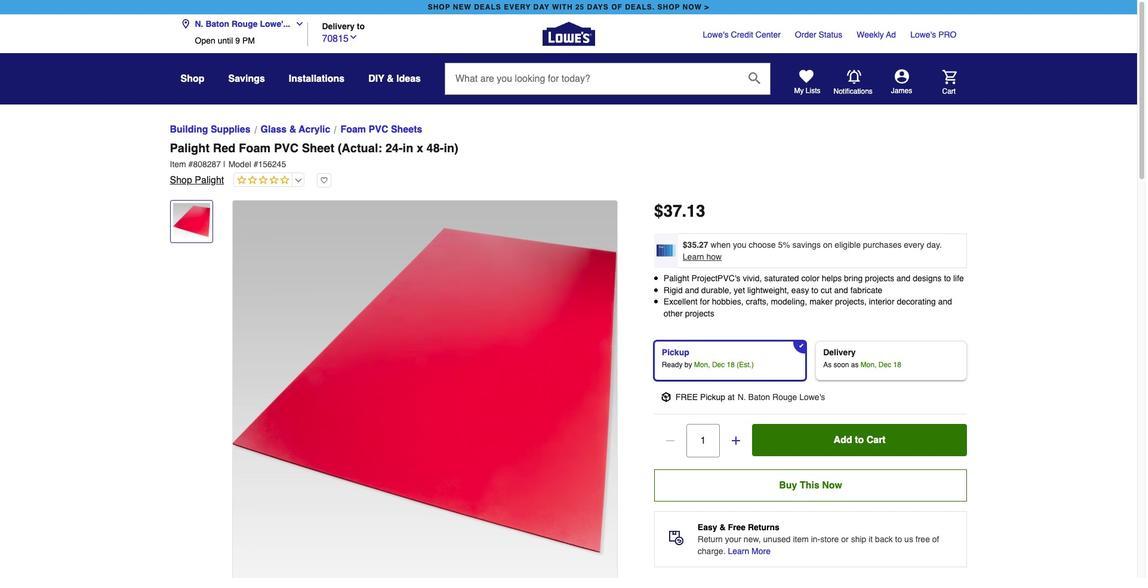 Task type: vqa. For each thing, say whether or not it's contained in the screenshot.
the right N.
yes



Task type: locate. For each thing, give the bounding box(es) containing it.
vivid,
[[743, 274, 762, 283]]

open
[[195, 36, 215, 45]]

back
[[876, 535, 893, 544]]

foam up (actual: on the left top of page
[[341, 124, 366, 135]]

0 horizontal spatial n.
[[195, 19, 203, 29]]

1 # from the left
[[188, 159, 193, 169]]

1 horizontal spatial #
[[254, 159, 258, 169]]

delivery up 70815
[[322, 21, 355, 31]]

rouge right at
[[773, 393, 797, 402]]

weekly
[[857, 30, 884, 39]]

minus image
[[665, 435, 677, 447]]

0 horizontal spatial cart
[[867, 435, 886, 446]]

18 inside delivery as soon as mon, dec 18
[[894, 361, 902, 369]]

0 horizontal spatial pvc
[[274, 142, 299, 155]]

palight  #156245 image
[[233, 201, 617, 578]]

shop down item
[[170, 175, 192, 186]]

None search field
[[445, 63, 771, 105]]

lowe's
[[703, 30, 729, 39], [911, 30, 937, 39], [800, 393, 826, 402]]

2 mon, from the left
[[861, 361, 877, 369]]

1 horizontal spatial shop
[[658, 3, 680, 11]]

ship
[[851, 535, 867, 544]]

0 vertical spatial pickup
[[662, 348, 690, 357]]

to
[[357, 21, 365, 31], [944, 274, 951, 283], [812, 285, 819, 295], [855, 435, 864, 446], [896, 535, 903, 544]]

2 vertical spatial palight
[[664, 274, 690, 283]]

baton inside button
[[206, 19, 229, 29]]

& inside button
[[387, 73, 394, 84]]

0 horizontal spatial mon,
[[694, 361, 710, 369]]

lowe's for lowe's pro
[[911, 30, 937, 39]]

cart right add
[[867, 435, 886, 446]]

shop left now
[[658, 3, 680, 11]]

rouge up pm
[[232, 19, 258, 29]]

supplies
[[211, 124, 251, 135]]

excellent
[[664, 297, 698, 306]]

1 vertical spatial baton
[[749, 393, 770, 402]]

2 horizontal spatial lowe's
[[911, 30, 937, 39]]

0 horizontal spatial shop
[[428, 3, 451, 11]]

palight for projectpvc's
[[664, 274, 690, 283]]

notifications
[[834, 87, 873, 95]]

1 vertical spatial pickup
[[701, 393, 726, 402]]

1 vertical spatial chevron down image
[[349, 32, 358, 42]]

location image
[[181, 19, 190, 29]]

delivery for as
[[824, 348, 856, 357]]

foam pvc sheets
[[341, 124, 422, 135]]

option group containing pickup
[[650, 336, 973, 385]]

chevron down image left delivery to
[[290, 19, 305, 29]]

by
[[685, 361, 692, 369]]

1 horizontal spatial chevron down image
[[349, 32, 358, 42]]

of
[[612, 3, 623, 11]]

other
[[664, 309, 683, 318]]

shop down "open"
[[181, 73, 205, 84]]

lowe's left pro in the top of the page
[[911, 30, 937, 39]]

saturated
[[765, 274, 799, 283]]

18 inside pickup ready by mon, dec 18 (est.)
[[727, 361, 735, 369]]

0 vertical spatial delivery
[[322, 21, 355, 31]]

25
[[576, 3, 585, 11]]

$ 37 . 13
[[654, 201, 706, 220]]

heart outline image
[[317, 173, 332, 188]]

lowe's for lowe's credit center
[[703, 30, 729, 39]]

palight down building
[[170, 142, 210, 155]]

0 vertical spatial shop
[[181, 73, 205, 84]]

deals
[[474, 3, 502, 11]]

add
[[834, 435, 853, 446]]

(actual:
[[338, 142, 382, 155]]

item number 8 0 8 2 8 7 and model number 1 5 6 2 4 5 element
[[170, 158, 968, 170]]

1 horizontal spatial cart
[[943, 87, 956, 95]]

0 horizontal spatial chevron down image
[[290, 19, 305, 29]]

2 vertical spatial &
[[720, 523, 726, 532]]

# right model on the left top
[[254, 159, 258, 169]]

1 horizontal spatial mon,
[[861, 361, 877, 369]]

add to cart
[[834, 435, 886, 446]]

1 vertical spatial &
[[289, 124, 296, 135]]

james button
[[873, 69, 931, 96]]

Stepper number input field with increment and decrement buttons number field
[[687, 424, 720, 458]]

item
[[170, 159, 186, 169]]

0 vertical spatial projects
[[865, 274, 895, 283]]

palight inside palight projectpvc's vivid, saturated color helps bring projects and designs to life rigid and durable, yet lightweight, easy to cut and fabricate excellent for hobbies, crafts, modeling, maker projects, interior decorating and other projects
[[664, 274, 690, 283]]

returns
[[748, 523, 780, 532]]

red
[[213, 142, 236, 155]]

pvc up the "24-"
[[369, 124, 388, 135]]

us
[[905, 535, 914, 544]]

0 horizontal spatial learn
[[683, 252, 704, 262]]

for
[[700, 297, 710, 306]]

palight
[[170, 142, 210, 155], [195, 175, 224, 186], [664, 274, 690, 283]]

free pickup at n. baton rouge lowe's
[[676, 393, 826, 402]]

& right diy
[[387, 73, 394, 84]]

0 horizontal spatial dec
[[712, 361, 725, 369]]

lowe's home improvement cart image
[[943, 70, 957, 84]]

palight red foam pvc sheet (actual: 24-in x 48-in) item # 808287 | model # 156245
[[170, 142, 459, 169]]

1 mon, from the left
[[694, 361, 710, 369]]

1 horizontal spatial rouge
[[773, 393, 797, 402]]

2 horizontal spatial &
[[720, 523, 726, 532]]

as
[[852, 361, 859, 369]]

learn more link
[[728, 545, 771, 557]]

baton right at
[[749, 393, 770, 402]]

cut
[[821, 285, 832, 295]]

building
[[170, 124, 208, 135]]

1 vertical spatial delivery
[[824, 348, 856, 357]]

shop left new
[[428, 3, 451, 11]]

0 horizontal spatial foam
[[239, 142, 271, 155]]

& inside easy & free returns return your new, unused item in-store or ship it back to us free of charge.
[[720, 523, 726, 532]]

$35.27 when you choose 5% savings on eligible purchases every day. learn how
[[683, 240, 942, 262]]

pickup up ready at right
[[662, 348, 690, 357]]

0 horizontal spatial pickup
[[662, 348, 690, 357]]

james
[[892, 87, 913, 95]]

more
[[752, 547, 771, 556]]

lowe's home improvement lists image
[[799, 69, 814, 84]]

0 horizontal spatial delivery
[[322, 21, 355, 31]]

and left designs
[[897, 274, 911, 283]]

1 vertical spatial cart
[[867, 435, 886, 446]]

1 vertical spatial n.
[[738, 393, 746, 402]]

# right item
[[188, 159, 193, 169]]

on
[[823, 240, 833, 250]]

0 horizontal spatial baton
[[206, 19, 229, 29]]

fabricate
[[851, 285, 883, 295]]

shop
[[428, 3, 451, 11], [658, 3, 680, 11]]

chevron down image inside 70815 button
[[349, 32, 358, 42]]

or
[[842, 535, 849, 544]]

0 horizontal spatial rouge
[[232, 19, 258, 29]]

0 vertical spatial chevron down image
[[290, 19, 305, 29]]

weekly ad
[[857, 30, 896, 39]]

& for free
[[720, 523, 726, 532]]

delivery inside delivery as soon as mon, dec 18
[[824, 348, 856, 357]]

palight down 808287
[[195, 175, 224, 186]]

buy this now
[[780, 480, 843, 491]]

dec inside delivery as soon as mon, dec 18
[[879, 361, 892, 369]]

lowe's home improvement logo image
[[543, 7, 595, 60]]

1 horizontal spatial delivery
[[824, 348, 856, 357]]

1 horizontal spatial learn
[[728, 547, 750, 556]]

cart button
[[926, 70, 957, 96]]

0 vertical spatial n.
[[195, 19, 203, 29]]

palight inside palight red foam pvc sheet (actual: 24-in x 48-in) item # 808287 | model # 156245
[[170, 142, 210, 155]]

$35.27
[[683, 240, 709, 250]]

shop palight
[[170, 175, 224, 186]]

808287
[[193, 159, 221, 169]]

& left free
[[720, 523, 726, 532]]

purchases
[[863, 240, 902, 250]]

center
[[756, 30, 781, 39]]

projectpvc's
[[692, 274, 741, 283]]

1 vertical spatial palight
[[195, 175, 224, 186]]

mon, right by
[[694, 361, 710, 369]]

chevron down image
[[290, 19, 305, 29], [349, 32, 358, 42]]

cart
[[943, 87, 956, 95], [867, 435, 886, 446]]

1 horizontal spatial pvc
[[369, 124, 388, 135]]

2 18 from the left
[[894, 361, 902, 369]]

projects
[[865, 274, 895, 283], [685, 309, 715, 318]]

delivery for to
[[322, 21, 355, 31]]

rouge
[[232, 19, 258, 29], [773, 393, 797, 402]]

dec left (est.)
[[712, 361, 725, 369]]

1 horizontal spatial 18
[[894, 361, 902, 369]]

9
[[235, 36, 240, 45]]

1 shop from the left
[[428, 3, 451, 11]]

chevron down image down delivery to
[[349, 32, 358, 42]]

& for acrylic
[[289, 124, 296, 135]]

Search Query text field
[[445, 63, 717, 94]]

mon, right as
[[861, 361, 877, 369]]

18 left (est.)
[[727, 361, 735, 369]]

zero stars image
[[234, 175, 290, 186]]

and right the decorating
[[939, 297, 953, 306]]

this
[[800, 480, 820, 491]]

pro
[[939, 30, 957, 39]]

baton up open until 9 pm
[[206, 19, 229, 29]]

0 vertical spatial cart
[[943, 87, 956, 95]]

1 horizontal spatial pickup
[[701, 393, 726, 402]]

0 horizontal spatial &
[[289, 124, 296, 135]]

& right glass
[[289, 124, 296, 135]]

option group
[[650, 336, 973, 385]]

1 horizontal spatial &
[[387, 73, 394, 84]]

buy this now button
[[654, 470, 968, 502]]

0 vertical spatial rouge
[[232, 19, 258, 29]]

0 horizontal spatial projects
[[685, 309, 715, 318]]

until
[[218, 36, 233, 45]]

18
[[727, 361, 735, 369], [894, 361, 902, 369]]

37
[[664, 201, 682, 220]]

n. right location image
[[195, 19, 203, 29]]

bring
[[844, 274, 863, 283]]

|
[[223, 159, 226, 169]]

0 horizontal spatial 18
[[727, 361, 735, 369]]

0 vertical spatial learn
[[683, 252, 704, 262]]

chevron down image inside n. baton rouge lowe'... button
[[290, 19, 305, 29]]

1 horizontal spatial lowe's
[[800, 393, 826, 402]]

0 vertical spatial pvc
[[369, 124, 388, 135]]

learn
[[683, 252, 704, 262], [728, 547, 750, 556]]

life
[[954, 274, 964, 283]]

learn down $35.27
[[683, 252, 704, 262]]

1 vertical spatial foam
[[239, 142, 271, 155]]

projects down for
[[685, 309, 715, 318]]

$
[[654, 201, 664, 220]]

1 18 from the left
[[727, 361, 735, 369]]

0 horizontal spatial lowe's
[[703, 30, 729, 39]]

learn inside $35.27 when you choose 5% savings on eligible purchases every day. learn how
[[683, 252, 704, 262]]

and up excellent
[[685, 285, 699, 295]]

0 vertical spatial foam
[[341, 124, 366, 135]]

cart down the lowe's home improvement cart icon at top
[[943, 87, 956, 95]]

delivery up soon
[[824, 348, 856, 357]]

foam up model on the left top
[[239, 142, 271, 155]]

palight up rigid
[[664, 274, 690, 283]]

1 vertical spatial shop
[[170, 175, 192, 186]]

buy
[[780, 480, 798, 491]]

lowe's down "as"
[[800, 393, 826, 402]]

n. right at
[[738, 393, 746, 402]]

free
[[728, 523, 746, 532]]

projects up fabricate
[[865, 274, 895, 283]]

pvc down glass & acrylic
[[274, 142, 299, 155]]

pickup left at
[[701, 393, 726, 402]]

0 vertical spatial palight
[[170, 142, 210, 155]]

hobbies,
[[712, 297, 744, 306]]

0 horizontal spatial #
[[188, 159, 193, 169]]

shop for shop
[[181, 73, 205, 84]]

dec right as
[[879, 361, 892, 369]]

0 vertical spatial &
[[387, 73, 394, 84]]

lowe's left credit
[[703, 30, 729, 39]]

delivery
[[322, 21, 355, 31], [824, 348, 856, 357]]

1 dec from the left
[[712, 361, 725, 369]]

n. baton rouge lowe'...
[[195, 19, 290, 29]]

rouge inside button
[[232, 19, 258, 29]]

learn down your
[[728, 547, 750, 556]]

how
[[707, 252, 722, 262]]

mon, inside pickup ready by mon, dec 18 (est.)
[[694, 361, 710, 369]]

diy
[[369, 73, 384, 84]]

baton
[[206, 19, 229, 29], [749, 393, 770, 402]]

2 dec from the left
[[879, 361, 892, 369]]

1 vertical spatial projects
[[685, 309, 715, 318]]

1 vertical spatial pvc
[[274, 142, 299, 155]]

easy & free returns return your new, unused item in-store or ship it back to us free of charge.
[[698, 523, 940, 556]]

0 vertical spatial baton
[[206, 19, 229, 29]]

when
[[711, 240, 731, 250]]

durable,
[[702, 285, 732, 295]]

1 horizontal spatial dec
[[879, 361, 892, 369]]

18 right as
[[894, 361, 902, 369]]



Task type: describe. For each thing, give the bounding box(es) containing it.
pickup inside pickup ready by mon, dec 18 (est.)
[[662, 348, 690, 357]]

& for ideas
[[387, 73, 394, 84]]

savings
[[228, 73, 265, 84]]

eligible
[[835, 240, 861, 250]]

1 horizontal spatial baton
[[749, 393, 770, 402]]

in-
[[811, 535, 821, 544]]

x
[[417, 142, 423, 155]]

now
[[823, 480, 843, 491]]

lowe's home improvement notification center image
[[847, 70, 861, 84]]

every
[[504, 3, 531, 11]]

your
[[725, 535, 742, 544]]

ideas
[[397, 73, 421, 84]]

palight  #156245 - thumbnail image
[[173, 203, 210, 240]]

savings
[[793, 240, 821, 250]]

shop new deals every day with 25 days of deals. shop now >
[[428, 3, 710, 11]]

interior
[[869, 297, 895, 306]]

plus image
[[730, 435, 742, 447]]

n. baton rouge lowe'... button
[[181, 12, 309, 36]]

1 horizontal spatial n.
[[738, 393, 746, 402]]

48-
[[427, 142, 444, 155]]

status
[[819, 30, 843, 39]]

glass
[[261, 124, 287, 135]]

ad
[[886, 30, 896, 39]]

free
[[916, 535, 930, 544]]

n. inside button
[[195, 19, 203, 29]]

day
[[534, 3, 550, 11]]

foam pvc sheets link
[[341, 122, 422, 137]]

decorating
[[897, 297, 936, 306]]

item
[[793, 535, 809, 544]]

helps
[[822, 274, 842, 283]]

glass & acrylic link
[[261, 122, 331, 137]]

charge.
[[698, 547, 726, 556]]

lowe's credit center link
[[703, 29, 781, 41]]

savings button
[[228, 68, 265, 90]]

days
[[587, 3, 609, 11]]

lightweight,
[[748, 285, 789, 295]]

in
[[403, 142, 413, 155]]

diy & ideas button
[[369, 68, 421, 90]]

building supplies link
[[170, 122, 251, 137]]

designs
[[913, 274, 942, 283]]

easy
[[698, 523, 718, 532]]

to inside easy & free returns return your new, unused item in-store or ship it back to us free of charge.
[[896, 535, 903, 544]]

order status link
[[795, 29, 843, 41]]

lowe'...
[[260, 19, 290, 29]]

soon
[[834, 361, 850, 369]]

to inside add to cart button
[[855, 435, 864, 446]]

palight for red
[[170, 142, 210, 155]]

1 vertical spatial rouge
[[773, 393, 797, 402]]

1 vertical spatial learn
[[728, 547, 750, 556]]

my
[[795, 87, 804, 95]]

lowe's pro link
[[911, 29, 957, 41]]

installations
[[289, 73, 345, 84]]

in)
[[444, 142, 459, 155]]

foam inside palight red foam pvc sheet (actual: 24-in x 48-in) item # 808287 | model # 156245
[[239, 142, 271, 155]]

projects,
[[835, 297, 867, 306]]

70815
[[322, 33, 349, 44]]

model
[[229, 159, 251, 169]]

maker
[[810, 297, 833, 306]]

of
[[933, 535, 940, 544]]

palight projectpvc's vivid, saturated color helps bring projects and designs to life rigid and durable, yet lightweight, easy to cut and fabricate excellent for hobbies, crafts, modeling, maker projects, interior decorating and other projects
[[664, 274, 964, 318]]

1 horizontal spatial projects
[[865, 274, 895, 283]]

shop new deals every day with 25 days of deals. shop now > link
[[426, 0, 712, 14]]

1 horizontal spatial foam
[[341, 124, 366, 135]]

yet
[[734, 285, 745, 295]]

pickup ready by mon, dec 18 (est.)
[[662, 348, 754, 369]]

you
[[733, 240, 747, 250]]

installations button
[[289, 68, 345, 90]]

>
[[705, 3, 710, 11]]

13
[[687, 201, 706, 220]]

add to cart button
[[752, 424, 968, 456]]

store
[[821, 535, 839, 544]]

delivery to
[[322, 21, 365, 31]]

acrylic
[[299, 124, 331, 135]]

and right cut
[[835, 285, 849, 295]]

at
[[728, 393, 735, 402]]

camera image
[[753, 73, 765, 85]]

delivery as soon as mon, dec 18
[[824, 348, 902, 369]]

dec inside pickup ready by mon, dec 18 (est.)
[[712, 361, 725, 369]]

with
[[552, 3, 573, 11]]

5%
[[778, 240, 790, 250]]

every
[[904, 240, 925, 250]]

2 # from the left
[[254, 159, 258, 169]]

order status
[[795, 30, 843, 39]]

2 shop from the left
[[658, 3, 680, 11]]

sheets
[[391, 124, 422, 135]]

lowe's pro
[[911, 30, 957, 39]]

.
[[682, 201, 687, 220]]

mon, inside delivery as soon as mon, dec 18
[[861, 361, 877, 369]]

new,
[[744, 535, 761, 544]]

as
[[824, 361, 832, 369]]

pvc inside palight red foam pvc sheet (actual: 24-in x 48-in) item # 808287 | model # 156245
[[274, 142, 299, 155]]

my lists
[[795, 87, 821, 95]]

shop for shop palight
[[170, 175, 192, 186]]

learn how button
[[683, 251, 722, 263]]

pickup image
[[662, 393, 671, 402]]

now
[[683, 3, 702, 11]]

free
[[676, 393, 698, 402]]

learn more
[[728, 547, 771, 556]]



